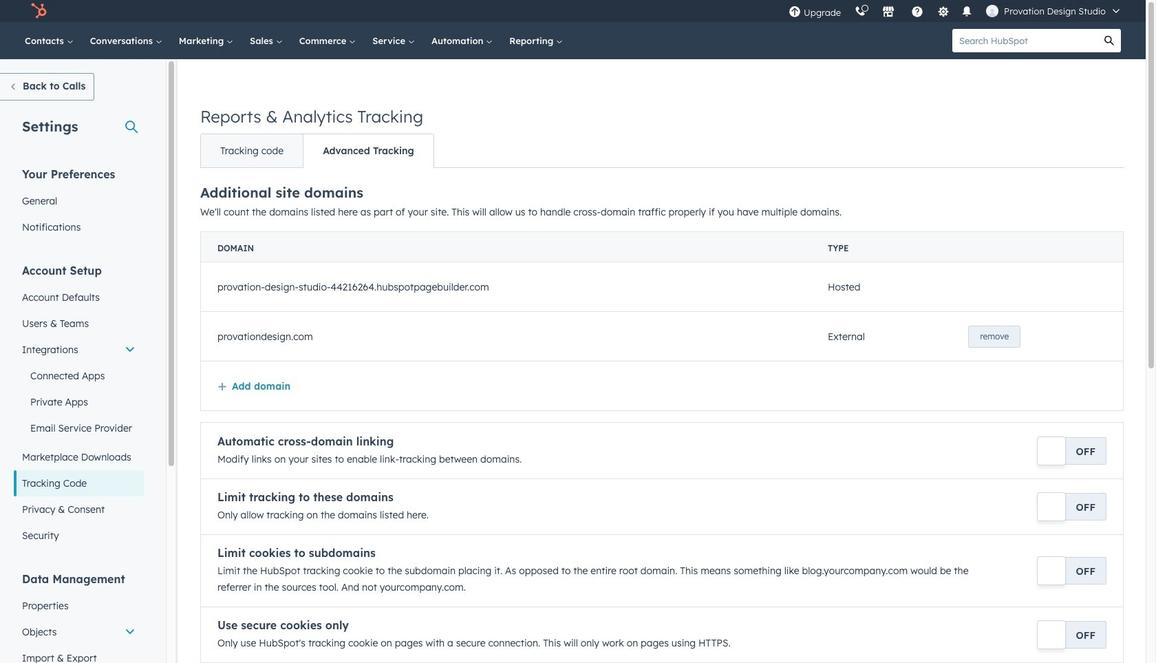 Task type: locate. For each thing, give the bounding box(es) containing it.
Search HubSpot search field
[[953, 29, 1098, 52]]

your preferences element
[[14, 167, 144, 240]]

navigation
[[200, 134, 434, 168]]

menu
[[782, 0, 1130, 22]]

data management element
[[14, 571, 144, 663]]

marketplaces image
[[883, 6, 895, 19]]

account setup element
[[14, 263, 144, 549]]

james peterson image
[[987, 5, 999, 17]]



Task type: vqa. For each thing, say whether or not it's contained in the screenshot.
SEND within button
no



